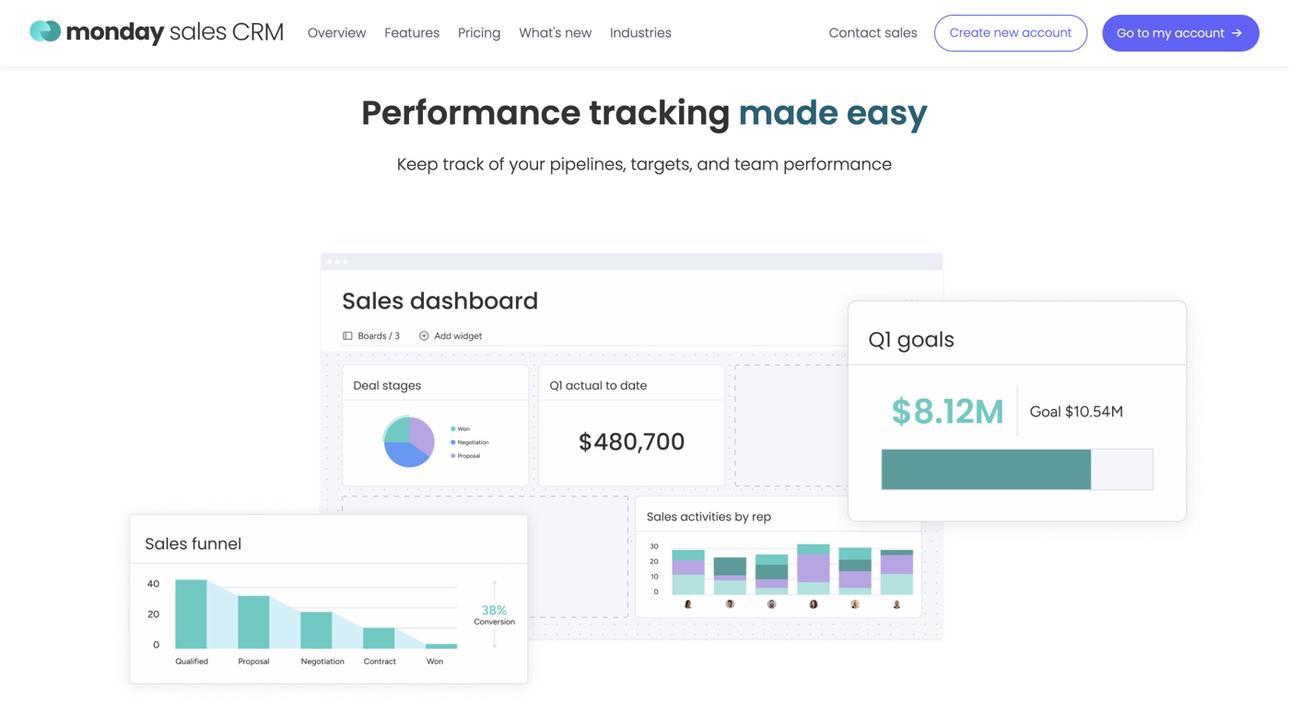 Task type: vqa. For each thing, say whether or not it's contained in the screenshot.
team
yes



Task type: describe. For each thing, give the bounding box(es) containing it.
industries
[[611, 24, 672, 42]]

go to my account
[[1118, 25, 1225, 41]]

0 horizontal spatial account
[[1023, 24, 1073, 41]]

pricing
[[458, 24, 501, 42]]

create new account
[[950, 24, 1073, 41]]

targets,
[[631, 153, 693, 176]]

of
[[489, 153, 505, 176]]

contact sales button
[[820, 18, 927, 48]]

new for create
[[995, 24, 1019, 41]]

performance
[[784, 153, 893, 176]]

pricing link
[[449, 18, 510, 48]]

made
[[739, 90, 839, 136]]

features link
[[376, 18, 449, 48]]

1 horizontal spatial account
[[1175, 25, 1225, 41]]

industries link
[[601, 18, 681, 48]]

features
[[385, 24, 440, 42]]

main element
[[299, 0, 1260, 66]]

sales
[[885, 24, 918, 42]]

overview
[[308, 24, 366, 42]]

to
[[1138, 25, 1150, 41]]

pipelines,
[[550, 153, 627, 176]]

monday.com crm and sales image
[[30, 12, 284, 51]]

keep
[[397, 153, 439, 176]]

team
[[735, 153, 779, 176]]

keep track of your pipelines, targets, and team performance
[[397, 153, 893, 176]]



Task type: locate. For each thing, give the bounding box(es) containing it.
contact sales
[[830, 24, 918, 42]]

performance
[[362, 90, 581, 136]]

new inside button
[[995, 24, 1019, 41]]

new right create
[[995, 24, 1019, 41]]

what's new link
[[510, 18, 601, 48]]

your
[[509, 153, 546, 176]]

new right the what's
[[565, 24, 592, 42]]

0 horizontal spatial new
[[565, 24, 592, 42]]

what's
[[520, 24, 562, 42]]

my
[[1153, 25, 1172, 41]]

contact
[[830, 24, 882, 42]]

and
[[697, 153, 730, 176]]

track
[[443, 153, 484, 176]]

easy
[[847, 90, 928, 136]]

performance tracking made easy
[[362, 90, 928, 136]]

go
[[1118, 25, 1135, 41]]

account
[[1023, 24, 1073, 41], [1175, 25, 1225, 41]]

account right "my" on the top right of page
[[1175, 25, 1225, 41]]

overview link
[[299, 18, 376, 48]]

keep track of your pipeline image
[[64, 253, 1225, 727]]

new for what's
[[565, 24, 592, 42]]

go to my account button
[[1103, 15, 1260, 52]]

new
[[565, 24, 592, 42], [995, 24, 1019, 41]]

create new account button
[[935, 15, 1088, 52]]

create
[[950, 24, 991, 41]]

1 horizontal spatial new
[[995, 24, 1019, 41]]

account right create
[[1023, 24, 1073, 41]]

tracking
[[589, 90, 731, 136]]

what's new
[[520, 24, 592, 42]]



